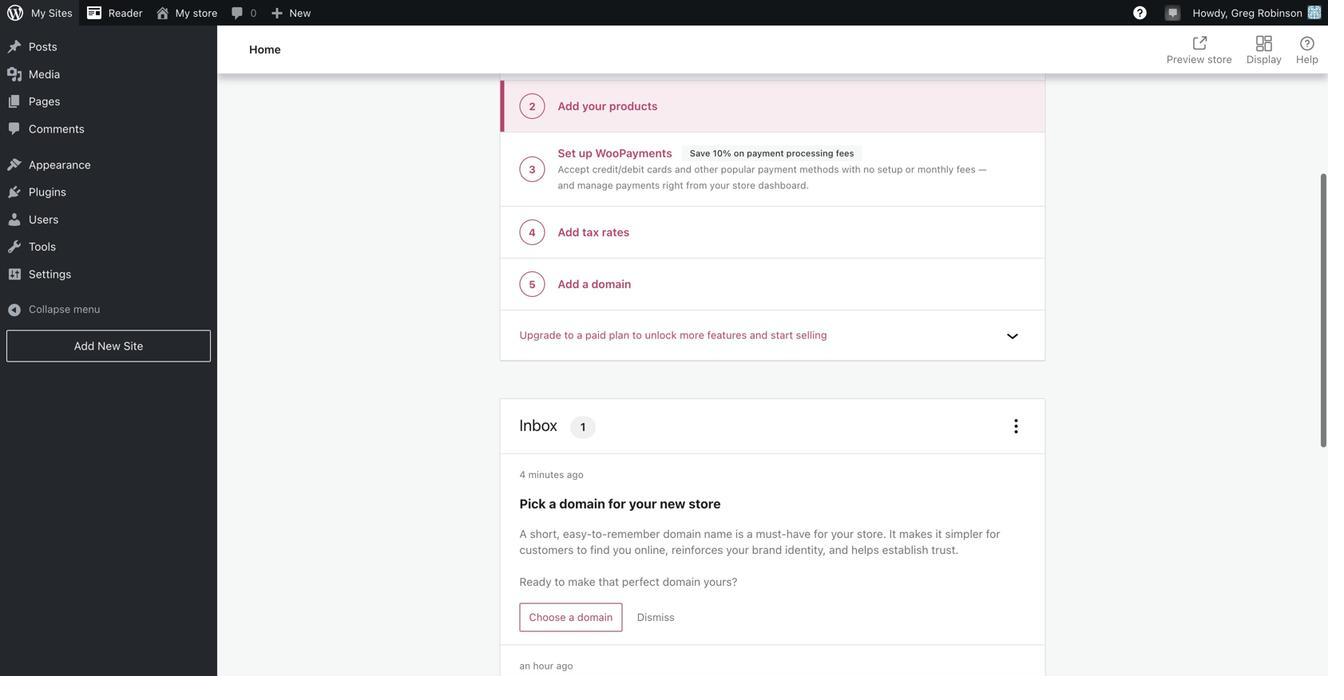 Task type: locate. For each thing, give the bounding box(es) containing it.
for right simpler
[[986, 528, 1001, 541]]

to down easy-
[[577, 544, 587, 557]]

ago for an hour ago
[[557, 661, 573, 672]]

selling
[[796, 329, 827, 341]]

help
[[1297, 53, 1319, 65]]

0 horizontal spatial my
[[31, 7, 46, 19]]

start
[[771, 329, 793, 341]]

online,
[[635, 544, 669, 557]]

2 my from the left
[[175, 7, 190, 19]]

new left site
[[98, 340, 121, 353]]

for up identity,
[[814, 528, 828, 541]]

a up paid
[[583, 278, 589, 291]]

short,
[[530, 528, 560, 541]]

1 vertical spatial payment
[[758, 164, 797, 175]]

payment inside accept credit/debit cards and other popular payment methods with no setup or monthly fees — and manage payments right from your store dashboard.
[[758, 164, 797, 175]]

for up remember
[[609, 497, 626, 512]]

plugins
[[29, 186, 66, 199]]

is
[[736, 528, 744, 541]]

on
[[734, 148, 745, 159]]

0 horizontal spatial fees
[[836, 148, 855, 159]]

0 link
[[224, 0, 263, 26]]

my
[[31, 7, 46, 19], [175, 7, 190, 19]]

add left tax
[[558, 226, 580, 239]]

add for add tax rates
[[558, 226, 580, 239]]

fees left —
[[957, 164, 976, 175]]

payment
[[747, 148, 784, 159], [758, 164, 797, 175]]

payment up accept credit/debit cards and other popular payment methods with no setup or monthly fees — and manage payments right from your store dashboard.
[[747, 148, 784, 159]]

to right plan
[[633, 329, 642, 341]]

unlock
[[645, 329, 677, 341]]

my right reader
[[175, 7, 190, 19]]

add
[[558, 99, 580, 113], [558, 226, 580, 239], [558, 278, 580, 291], [74, 340, 95, 353]]

domain up easy-
[[560, 497, 606, 512]]

1 vertical spatial fees
[[957, 164, 976, 175]]

add down menu
[[74, 340, 95, 353]]

features
[[708, 329, 747, 341]]

your left products at top left
[[583, 99, 607, 113]]

ago right hour
[[557, 661, 573, 672]]

a
[[583, 278, 589, 291], [577, 329, 583, 341], [549, 497, 557, 512], [747, 528, 753, 541], [569, 612, 575, 624]]

store
[[193, 7, 218, 19], [1208, 53, 1233, 65], [733, 180, 756, 191], [689, 497, 721, 512]]

hour
[[533, 661, 554, 672]]

add a domain
[[558, 278, 632, 291]]

0 vertical spatial ago
[[567, 469, 584, 481]]

products
[[609, 99, 658, 113]]

add for add new site
[[74, 340, 95, 353]]

your left "new"
[[629, 497, 657, 512]]

customers
[[520, 544, 574, 557]]

1 horizontal spatial fees
[[957, 164, 976, 175]]

my left sites
[[31, 7, 46, 19]]

with
[[842, 164, 861, 175]]

howdy, greg robinson
[[1193, 7, 1303, 19]]

my sites
[[31, 7, 73, 19]]

domain for add a domain
[[592, 278, 632, 291]]

a for pick
[[549, 497, 557, 512]]

1 horizontal spatial new
[[290, 7, 311, 19]]

set
[[558, 147, 576, 160]]

accept credit/debit cards and other popular payment methods with no setup or monthly fees — and manage payments right from your store dashboard.
[[558, 164, 987, 191]]

and left start
[[750, 329, 768, 341]]

1 vertical spatial ago
[[557, 661, 573, 672]]

payment down save 10% on payment processing fees
[[758, 164, 797, 175]]

brand
[[752, 544, 782, 557]]

collapse menu
[[29, 303, 100, 315]]

fees
[[836, 148, 855, 159], [957, 164, 976, 175]]

and left helps at right bottom
[[829, 544, 849, 557]]

for
[[609, 497, 626, 512], [814, 528, 828, 541], [986, 528, 1001, 541]]

and up right
[[675, 164, 692, 175]]

1 my from the left
[[31, 7, 46, 19]]

cards
[[647, 164, 672, 175]]

my store link
[[149, 0, 224, 26]]

a short, easy-to-remember domain name is a must-have for your store. it makes it simpler for customers to find you online, reinforces your brand identity, and helps establish trust.
[[520, 528, 1001, 557]]

new inside "link"
[[290, 7, 311, 19]]

add inside button
[[558, 226, 580, 239]]

add up set
[[558, 99, 580, 113]]

posts
[[29, 40, 57, 53]]

to left make
[[555, 576, 565, 589]]

domain up the "reinforces"
[[663, 528, 701, 541]]

and inside a short, easy-to-remember domain name is a must-have for your store. it makes it simpler for customers to find you online, reinforces your brand identity, and helps establish trust.
[[829, 544, 849, 557]]

a inside button
[[583, 278, 589, 291]]

accept
[[558, 164, 590, 175]]

store right preview
[[1208, 53, 1233, 65]]

or
[[906, 164, 915, 175]]

tax
[[583, 226, 599, 239]]

domain for choose a domain
[[578, 612, 613, 624]]

name
[[704, 528, 733, 541]]

1 horizontal spatial my
[[175, 7, 190, 19]]

a right pick
[[549, 497, 557, 512]]

upgrade to a paid plan to unlock more features and start selling
[[520, 329, 827, 341]]

domain
[[592, 278, 632, 291], [560, 497, 606, 512], [663, 528, 701, 541], [663, 576, 701, 589], [578, 612, 613, 624]]

preview store button
[[1158, 26, 1242, 74]]

domain inside button
[[592, 278, 632, 291]]

and
[[675, 164, 692, 175], [558, 180, 575, 191], [750, 329, 768, 341], [829, 544, 849, 557]]

remember
[[607, 528, 660, 541]]

minutes
[[529, 469, 564, 481]]

store down popular
[[733, 180, 756, 191]]

new right 0
[[290, 7, 311, 19]]

and inside button
[[750, 329, 768, 341]]

add inside button
[[558, 278, 580, 291]]

fees up with
[[836, 148, 855, 159]]

0 vertical spatial payment
[[747, 148, 784, 159]]

collapse menu button
[[0, 297, 217, 324]]

store left 0 link
[[193, 7, 218, 19]]

0 horizontal spatial for
[[609, 497, 626, 512]]

extensions link
[[0, 0, 217, 25]]

pick a domain for your new store
[[520, 497, 721, 512]]

your inside accept credit/debit cards and other popular payment methods with no setup or monthly fees — and manage payments right from your store dashboard.
[[710, 180, 730, 191]]

1 vertical spatial new
[[98, 340, 121, 353]]

an
[[520, 661, 531, 672]]

a right choose
[[569, 612, 575, 624]]

domain up plan
[[592, 278, 632, 291]]

no
[[864, 164, 875, 175]]

appearance link
[[0, 151, 217, 179]]

0 vertical spatial new
[[290, 7, 311, 19]]

1
[[581, 421, 586, 434]]

2 horizontal spatial for
[[986, 528, 1001, 541]]

upgrade to a paid plan to unlock more features and start selling button
[[501, 311, 1045, 361]]

add down add tax rates
[[558, 278, 580, 291]]

tools
[[29, 240, 56, 253]]

domain down make
[[578, 612, 613, 624]]

0 horizontal spatial new
[[98, 340, 121, 353]]

your
[[583, 99, 607, 113], [710, 180, 730, 191], [629, 497, 657, 512], [831, 528, 854, 541], [727, 544, 749, 557]]

reinforces
[[672, 544, 724, 557]]

your down other
[[710, 180, 730, 191]]

users
[[29, 213, 59, 226]]

tab list containing preview store
[[1158, 26, 1329, 74]]

a left paid
[[577, 329, 583, 341]]

a inside a short, easy-to-remember domain name is a must-have for your store. it makes it simpler for customers to find you online, reinforces your brand identity, and helps establish trust.
[[747, 528, 753, 541]]

store right "new"
[[689, 497, 721, 512]]

toolbar navigation
[[0, 0, 1329, 29]]

setup
[[878, 164, 903, 175]]

ago right minutes
[[567, 469, 584, 481]]

10%
[[713, 148, 732, 159]]

a right is
[[747, 528, 753, 541]]

tab list
[[1158, 26, 1329, 74]]

add inside button
[[558, 99, 580, 113]]

from
[[686, 180, 707, 191]]



Task type: vqa. For each thing, say whether or not it's contained in the screenshot.
My store
yes



Task type: describe. For each thing, give the bounding box(es) containing it.
site
[[124, 340, 143, 353]]

must-
[[756, 528, 787, 541]]

add your products button
[[501, 81, 1045, 133]]

dismiss
[[637, 612, 675, 624]]

pages
[[29, 95, 60, 108]]

rates
[[602, 226, 630, 239]]

—
[[979, 164, 987, 175]]

home
[[249, 43, 281, 56]]

popular
[[721, 164, 756, 175]]

to inside a short, easy-to-remember domain name is a must-have for your store. it makes it simpler for customers to find you online, reinforces your brand identity, and helps establish trust.
[[577, 544, 587, 557]]

0 vertical spatial fees
[[836, 148, 855, 159]]

collapse
[[29, 303, 71, 315]]

an hour ago
[[520, 661, 573, 672]]

a for choose
[[569, 612, 575, 624]]

sites
[[49, 7, 73, 19]]

1 horizontal spatial for
[[814, 528, 828, 541]]

preview store
[[1167, 53, 1233, 65]]

other
[[695, 164, 719, 175]]

0
[[250, 7, 257, 19]]

choose a domain link
[[520, 603, 623, 632]]

you
[[613, 544, 632, 557]]

reader link
[[79, 0, 149, 26]]

add new site
[[74, 340, 143, 353]]

pick a domain for your new store menu
[[501, 455, 1045, 677]]

monthly
[[918, 164, 954, 175]]

it
[[936, 528, 943, 541]]

to-
[[592, 528, 607, 541]]

have
[[787, 528, 811, 541]]

preview
[[1167, 53, 1205, 65]]

reader
[[109, 7, 143, 19]]

manage
[[578, 180, 613, 191]]

trust.
[[932, 544, 959, 557]]

pick a domain for your new store link
[[520, 495, 721, 514]]

display button
[[1242, 26, 1287, 74]]

and down accept
[[558, 180, 575, 191]]

it
[[890, 528, 897, 541]]

perfect
[[622, 576, 660, 589]]

comments link
[[0, 115, 217, 143]]

domain for pick a domain for your new store
[[560, 497, 606, 512]]

settings link
[[0, 261, 217, 288]]

add for add a domain
[[558, 278, 580, 291]]

my for my sites
[[31, 7, 46, 19]]

inbox
[[520, 416, 558, 435]]

dashboard.
[[759, 180, 809, 191]]

media
[[29, 67, 60, 81]]

right
[[663, 180, 684, 191]]

simpler
[[946, 528, 983, 541]]

add a domain button
[[501, 259, 1045, 311]]

identity,
[[785, 544, 826, 557]]

make
[[568, 576, 596, 589]]

domain inside a short, easy-to-remember domain name is a must-have for your store. it makes it simpler for customers to find you online, reinforces your brand identity, and helps establish trust.
[[663, 528, 701, 541]]

ready to make that perfect domain yours?
[[520, 576, 738, 589]]

media link
[[0, 61, 217, 88]]

4 minutes ago
[[520, 469, 584, 481]]

fees inside accept credit/debit cards and other popular payment methods with no setup or monthly fees — and manage payments right from your store dashboard.
[[957, 164, 976, 175]]

upgrade
[[520, 329, 562, 341]]

settings
[[29, 268, 71, 281]]

a
[[520, 528, 527, 541]]

a inside button
[[577, 329, 583, 341]]

pages link
[[0, 88, 217, 115]]

payments
[[616, 180, 660, 191]]

makes
[[900, 528, 933, 541]]

more
[[680, 329, 705, 341]]

dismiss button
[[628, 603, 685, 632]]

store inside button
[[1208, 53, 1233, 65]]

credit/debit
[[593, 164, 645, 175]]

menu
[[73, 303, 100, 315]]

inbox notes options image
[[1007, 417, 1026, 436]]

establish
[[883, 544, 929, 557]]

ago for 4 minutes ago
[[567, 469, 584, 481]]

ready
[[520, 576, 552, 589]]

woopayments
[[596, 147, 673, 160]]

domain down the "reinforces"
[[663, 576, 701, 589]]

your inside pick a domain for your new store link
[[629, 497, 657, 512]]

add for add your products
[[558, 99, 580, 113]]

to left paid
[[565, 329, 574, 341]]

my for my store
[[175, 7, 190, 19]]

your up helps at right bottom
[[831, 528, 854, 541]]

notification image
[[1167, 6, 1180, 18]]

find
[[590, 544, 610, 557]]

set up woopayments
[[558, 147, 673, 160]]

save
[[690, 148, 711, 159]]

easy-
[[563, 528, 592, 541]]

your inside add your products button
[[583, 99, 607, 113]]

store inside accept credit/debit cards and other popular payment methods with no setup or monthly fees — and manage payments right from your store dashboard.
[[733, 180, 756, 191]]

new link
[[263, 0, 318, 26]]

that
[[599, 576, 619, 589]]

add your products
[[558, 99, 658, 113]]

yours?
[[704, 576, 738, 589]]

extensions
[[29, 4, 85, 17]]

store inside menu
[[689, 497, 721, 512]]

store inside toolbar 'navigation'
[[193, 7, 218, 19]]

tools link
[[0, 233, 217, 261]]

posts link
[[0, 33, 217, 61]]

plan
[[609, 329, 630, 341]]

help button
[[1287, 26, 1329, 74]]

plugins link
[[0, 179, 217, 206]]

my sites link
[[0, 0, 79, 26]]

users link
[[0, 206, 217, 233]]

4
[[520, 469, 526, 481]]

choose a domain
[[529, 612, 613, 624]]

your down is
[[727, 544, 749, 557]]

a for add
[[583, 278, 589, 291]]



